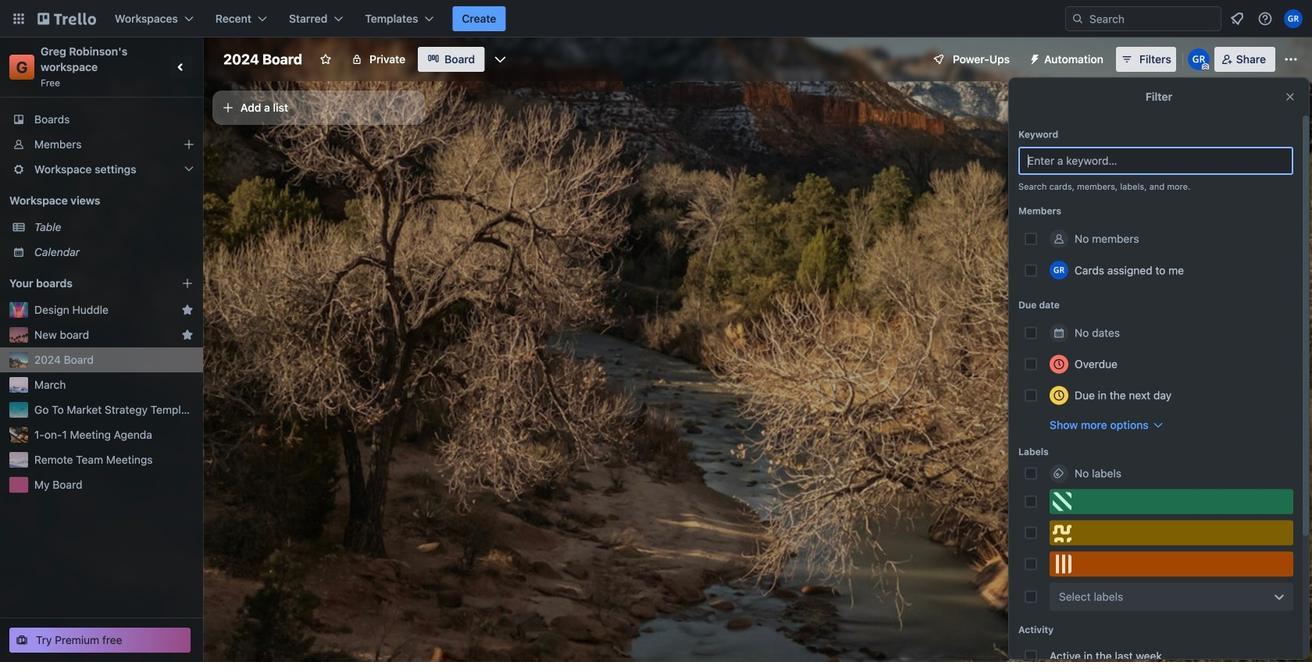 Task type: locate. For each thing, give the bounding box(es) containing it.
color: orange, title: none element
[[1050, 552, 1293, 577]]

1 vertical spatial greg robinson (gregrobinson96) image
[[1188, 48, 1210, 70]]

this member is an admin of this board. image
[[1202, 63, 1209, 70]]

greg robinson (gregrobinson96) image
[[1284, 9, 1303, 28], [1188, 48, 1210, 70]]

show menu image
[[1283, 52, 1299, 67]]

workspace navigation collapse icon image
[[170, 56, 192, 78]]

add board image
[[181, 277, 194, 290]]

customize views image
[[492, 52, 508, 67]]

color: green, title: none element
[[1050, 489, 1293, 514]]

greg robinson (gregrobinson96) image right open information menu icon
[[1284, 9, 1303, 28]]

0 vertical spatial starred icon image
[[181, 304, 194, 316]]

1 vertical spatial starred icon image
[[181, 329, 194, 341]]

greg robinson (gregrobinson96) image
[[1050, 261, 1069, 280]]

sm image
[[1022, 47, 1044, 69]]

greg robinson (gregrobinson96) image down search "field"
[[1188, 48, 1210, 70]]

0 vertical spatial greg robinson (gregrobinson96) image
[[1284, 9, 1303, 28]]

your boards with 8 items element
[[9, 274, 158, 293]]

open information menu image
[[1258, 11, 1273, 27]]

Enter a keyword… text field
[[1019, 147, 1293, 175]]

search image
[[1072, 12, 1084, 25]]

starred icon image
[[181, 304, 194, 316], [181, 329, 194, 341]]



Task type: vqa. For each thing, say whether or not it's contained in the screenshot.
the Color: green, title: none element
yes



Task type: describe. For each thing, give the bounding box(es) containing it.
back to home image
[[37, 6, 96, 31]]

2 starred icon image from the top
[[181, 329, 194, 341]]

star or unstar board image
[[320, 53, 332, 66]]

color: yellow, title: none element
[[1050, 521, 1293, 546]]

1 starred icon image from the top
[[181, 304, 194, 316]]

close popover image
[[1284, 91, 1297, 103]]

Search field
[[1065, 6, 1222, 31]]

0 notifications image
[[1228, 9, 1247, 28]]

primary element
[[0, 0, 1312, 37]]

Board name text field
[[216, 47, 310, 72]]

1 horizontal spatial greg robinson (gregrobinson96) image
[[1284, 9, 1303, 28]]

0 horizontal spatial greg robinson (gregrobinson96) image
[[1188, 48, 1210, 70]]



